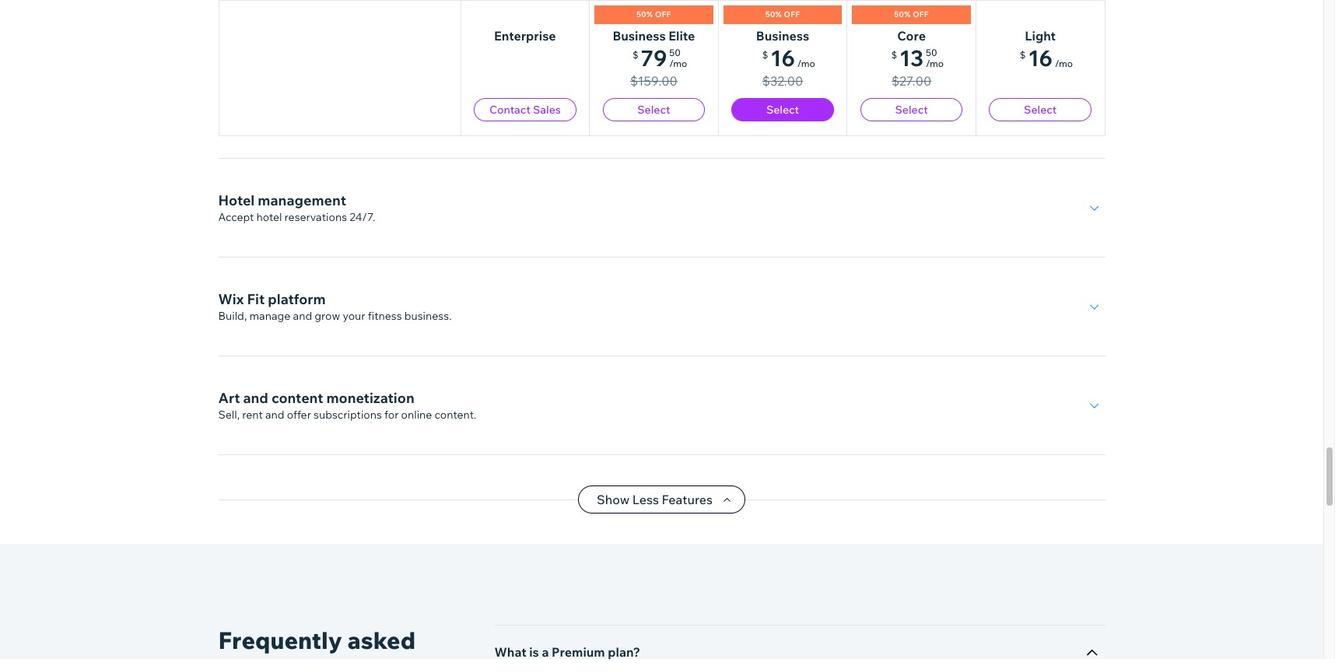 Task type: describe. For each thing, give the bounding box(es) containing it.
asked
[[348, 626, 416, 655]]

grow
[[315, 309, 340, 323]]

sales
[[533, 103, 561, 117]]

$ 16 /mo
[[1020, 44, 1073, 72]]

subscriptions
[[314, 408, 382, 422]]

orders
[[244, 111, 277, 125]]

management for hotel management
[[258, 191, 346, 209]]

your for restaurant management
[[354, 111, 377, 125]]

accept
[[218, 210, 254, 224]]

rent
[[242, 408, 263, 422]]

24/7.
[[350, 210, 375, 224]]

50% off for 16
[[765, 9, 800, 19]]

build,
[[218, 309, 247, 323]]

restaurant
[[379, 111, 432, 125]]

less
[[632, 492, 659, 507]]

contact sales button
[[474, 98, 576, 121]]

off for 79
[[655, 9, 671, 19]]

50% for 13
[[894, 9, 911, 19]]

$ inside business $ 16 /mo $32.00
[[762, 49, 768, 61]]

show less features button
[[578, 486, 745, 514]]

business elite $ 79 50 /mo $159.00
[[613, 28, 695, 89]]

$159.00
[[630, 73, 678, 89]]

79
[[641, 44, 667, 72]]

online inside restaurant management take orders online and run your restaurant more efficiently.
[[279, 111, 310, 125]]

core
[[897, 28, 926, 44]]

$ inside $ 16 /mo
[[1020, 49, 1026, 61]]

management for restaurant management
[[295, 93, 383, 110]]

content.
[[435, 408, 477, 422]]

select for 79
[[638, 103, 670, 117]]

monetization
[[326, 389, 415, 407]]

off for 16
[[784, 9, 800, 19]]

hotel management accept hotel reservations 24/7.
[[218, 191, 375, 224]]

off for 13
[[913, 9, 929, 19]]

features
[[662, 492, 713, 507]]

platform
[[268, 290, 326, 308]]

restaurant
[[218, 93, 292, 110]]

and inside restaurant management take orders online and run your restaurant more efficiently.
[[313, 111, 332, 125]]

frequently
[[218, 626, 342, 655]]

and up rent
[[243, 389, 268, 407]]

2 select button from the left
[[732, 98, 834, 121]]

select button for 16
[[989, 98, 1092, 121]]

wix
[[218, 290, 244, 308]]

art
[[218, 389, 240, 407]]



Task type: vqa. For each thing, say whether or not it's contained in the screenshot.
Starting at $90 at left
no



Task type: locate. For each thing, give the bounding box(es) containing it.
select down $ 16 /mo
[[1024, 103, 1057, 117]]

50% off for 13
[[894, 9, 929, 19]]

business up $32.00
[[756, 28, 809, 44]]

fitness
[[368, 309, 402, 323]]

2 horizontal spatial 50%
[[894, 9, 911, 19]]

2 off from the left
[[784, 9, 800, 19]]

business
[[613, 28, 666, 44], [756, 28, 809, 44]]

business $ 16 /mo $32.00
[[756, 28, 815, 89]]

off
[[655, 9, 671, 19], [784, 9, 800, 19], [913, 9, 929, 19]]

your right grow
[[343, 309, 365, 323]]

show less features
[[597, 492, 713, 507]]

1 horizontal spatial off
[[784, 9, 800, 19]]

50 inside the business elite $ 79 50 /mo $159.00
[[669, 47, 681, 58]]

50% off up core
[[894, 9, 929, 19]]

/mo down light
[[1055, 58, 1073, 69]]

business.
[[404, 309, 452, 323]]

select for 16
[[1024, 103, 1057, 117]]

run
[[335, 111, 351, 125]]

0 vertical spatial management
[[295, 93, 383, 110]]

business for 79
[[613, 28, 666, 44]]

1 business from the left
[[613, 28, 666, 44]]

1 horizontal spatial 50
[[926, 47, 937, 58]]

0 horizontal spatial 50% off
[[637, 9, 671, 19]]

/mo inside $ 16 /mo
[[1055, 58, 1073, 69]]

$27.00
[[892, 73, 932, 89]]

1 $ from the left
[[633, 49, 638, 61]]

management inside restaurant management take orders online and run your restaurant more efficiently.
[[295, 93, 383, 110]]

2 select from the left
[[766, 103, 799, 117]]

off up elite
[[655, 9, 671, 19]]

16 down light
[[1028, 44, 1053, 72]]

0 horizontal spatial business
[[613, 28, 666, 44]]

3 50% off from the left
[[894, 9, 929, 19]]

select button
[[603, 98, 705, 121], [732, 98, 834, 121], [860, 98, 963, 121], [989, 98, 1092, 121]]

your for wix fit platform
[[343, 309, 365, 323]]

questions
[[218, 657, 331, 659]]

1 horizontal spatial 50% off
[[765, 9, 800, 19]]

your
[[354, 111, 377, 125], [343, 309, 365, 323]]

0 vertical spatial online
[[279, 111, 310, 125]]

business up 79
[[613, 28, 666, 44]]

select for 13
[[895, 103, 928, 117]]

elite
[[669, 28, 695, 44]]

50% for 79
[[637, 9, 653, 19]]

off up business $ 16 /mo $32.00
[[784, 9, 800, 19]]

offer
[[287, 408, 311, 422]]

/mo inside the business elite $ 79 50 /mo $159.00
[[669, 58, 687, 69]]

4 /mo from the left
[[1055, 58, 1073, 69]]

1 select from the left
[[638, 103, 670, 117]]

2 50% from the left
[[765, 9, 782, 19]]

16
[[771, 44, 795, 72], [1028, 44, 1053, 72]]

management up run
[[295, 93, 383, 110]]

1 vertical spatial your
[[343, 309, 365, 323]]

$ left 79
[[633, 49, 638, 61]]

your right run
[[354, 111, 377, 125]]

0 horizontal spatial 50%
[[637, 9, 653, 19]]

50% up core
[[894, 9, 911, 19]]

select button down $32.00
[[732, 98, 834, 121]]

select button for 79
[[603, 98, 705, 121]]

your inside "wix fit platform build, manage and grow your fitness business."
[[343, 309, 365, 323]]

1 16 from the left
[[771, 44, 795, 72]]

3 50% from the left
[[894, 9, 911, 19]]

wix fit platform build, manage and grow your fitness business.
[[218, 290, 452, 323]]

hotel
[[256, 210, 282, 224]]

1 50% from the left
[[637, 9, 653, 19]]

50 down elite
[[669, 47, 681, 58]]

0 horizontal spatial 50
[[669, 47, 681, 58]]

sell,
[[218, 408, 240, 422]]

online up menus at the top left of page
[[279, 111, 310, 125]]

/mo inside business $ 16 /mo $32.00
[[797, 58, 815, 69]]

$ inside the core $ 13 50 /mo $27.00
[[891, 49, 897, 61]]

3 $ from the left
[[891, 49, 897, 61]]

2 50% off from the left
[[765, 9, 800, 19]]

$ down light
[[1020, 49, 1026, 61]]

select
[[638, 103, 670, 117], [766, 103, 799, 117], [895, 103, 928, 117], [1024, 103, 1057, 117]]

50%
[[637, 9, 653, 19], [765, 9, 782, 19], [894, 9, 911, 19]]

1 off from the left
[[655, 9, 671, 19]]

contact
[[489, 103, 531, 117]]

for
[[384, 408, 399, 422]]

management
[[295, 93, 383, 110], [258, 191, 346, 209]]

50% for 16
[[765, 9, 782, 19]]

2 50 from the left
[[926, 47, 937, 58]]

50% off for 79
[[637, 9, 671, 19]]

1 vertical spatial online
[[401, 408, 432, 422]]

3 select button from the left
[[860, 98, 963, 121]]

take
[[218, 111, 242, 125]]

50% up business $ 16 /mo $32.00
[[765, 9, 782, 19]]

select button down $ 16 /mo
[[989, 98, 1092, 121]]

0 horizontal spatial 16
[[771, 44, 795, 72]]

2 $ from the left
[[762, 49, 768, 61]]

1 horizontal spatial 16
[[1028, 44, 1053, 72]]

business for 16
[[756, 28, 809, 44]]

50% off up business $ 16 /mo $32.00
[[765, 9, 800, 19]]

1 /mo from the left
[[669, 58, 687, 69]]

16 up $32.00
[[771, 44, 795, 72]]

enterprise
[[494, 28, 556, 44]]

/mo right 13 at the top right of the page
[[926, 58, 944, 69]]

select down $159.00
[[638, 103, 670, 117]]

1 horizontal spatial 50%
[[765, 9, 782, 19]]

50
[[669, 47, 681, 58], [926, 47, 937, 58]]

select button down the $27.00
[[860, 98, 963, 121]]

off up core
[[913, 9, 929, 19]]

2 horizontal spatial 50% off
[[894, 9, 929, 19]]

and right rent
[[265, 408, 285, 422]]

$ up $32.00
[[762, 49, 768, 61]]

$ left 13 at the top right of the page
[[891, 49, 897, 61]]

/mo inside the core $ 13 50 /mo $27.00
[[926, 58, 944, 69]]

4 $ from the left
[[1020, 49, 1026, 61]]

0 vertical spatial your
[[354, 111, 377, 125]]

4 select button from the left
[[989, 98, 1092, 121]]

1 vertical spatial management
[[258, 191, 346, 209]]

frequently asked questions
[[218, 626, 416, 659]]

$32.00
[[762, 73, 803, 89]]

2 horizontal spatial off
[[913, 9, 929, 19]]

and left run
[[313, 111, 332, 125]]

1 select button from the left
[[603, 98, 705, 121]]

and
[[313, 111, 332, 125], [293, 309, 312, 323], [243, 389, 268, 407], [265, 408, 285, 422]]

3 /mo from the left
[[926, 58, 944, 69]]

art and content monetization sell, rent and offer subscriptions for online content.
[[218, 389, 477, 422]]

select down the $27.00
[[895, 103, 928, 117]]

50% off up elite
[[637, 9, 671, 19]]

content
[[272, 389, 323, 407]]

50 inside the core $ 13 50 /mo $27.00
[[926, 47, 937, 58]]

and inside "wix fit platform build, manage and grow your fitness business."
[[293, 309, 312, 323]]

1 50% off from the left
[[637, 9, 671, 19]]

1 50 from the left
[[669, 47, 681, 58]]

1 horizontal spatial business
[[756, 28, 809, 44]]

reservations
[[284, 210, 347, 224]]

fit
[[247, 290, 265, 308]]

/mo right 79
[[669, 58, 687, 69]]

$
[[633, 49, 638, 61], [762, 49, 768, 61], [891, 49, 897, 61], [1020, 49, 1026, 61]]

50 right 13 at the top right of the page
[[926, 47, 937, 58]]

online right for
[[401, 408, 432, 422]]

4 select from the left
[[1024, 103, 1057, 117]]

manage
[[249, 309, 291, 323]]

more
[[434, 111, 461, 125]]

3 off from the left
[[913, 9, 929, 19]]

core $ 13 50 /mo $27.00
[[891, 28, 944, 89]]

2 /mo from the left
[[797, 58, 815, 69]]

restaurant management take orders online and run your restaurant more efficiently.
[[218, 93, 515, 125]]

0 horizontal spatial off
[[655, 9, 671, 19]]

custom menus
[[233, 132, 310, 146]]

management inside the hotel management accept hotel reservations 24/7.
[[258, 191, 346, 209]]

/mo
[[669, 58, 687, 69], [797, 58, 815, 69], [926, 58, 944, 69], [1055, 58, 1073, 69]]

select button down $159.00
[[603, 98, 705, 121]]

50% off
[[637, 9, 671, 19], [765, 9, 800, 19], [894, 9, 929, 19]]

/mo up $32.00
[[797, 58, 815, 69]]

select down $32.00
[[766, 103, 799, 117]]

your inside restaurant management take orders online and run your restaurant more efficiently.
[[354, 111, 377, 125]]

1 horizontal spatial online
[[401, 408, 432, 422]]

business inside business $ 16 /mo $32.00
[[756, 28, 809, 44]]

business inside the business elite $ 79 50 /mo $159.00
[[613, 28, 666, 44]]

efficiently.
[[463, 111, 515, 125]]

3 select from the left
[[895, 103, 928, 117]]

online inside the art and content monetization sell, rent and offer subscriptions for online content.
[[401, 408, 432, 422]]

select button for 13
[[860, 98, 963, 121]]

management up reservations
[[258, 191, 346, 209]]

13
[[900, 44, 924, 72]]

custom
[[233, 132, 273, 146]]

hotel
[[218, 191, 255, 209]]

light
[[1025, 28, 1056, 44]]

2 16 from the left
[[1028, 44, 1053, 72]]

50% up 79
[[637, 9, 653, 19]]

contact sales
[[489, 103, 561, 117]]

online
[[279, 111, 310, 125], [401, 408, 432, 422]]

menus
[[276, 132, 310, 146]]

16 inside business $ 16 /mo $32.00
[[771, 44, 795, 72]]

$ inside the business elite $ 79 50 /mo $159.00
[[633, 49, 638, 61]]

0 horizontal spatial online
[[279, 111, 310, 125]]

and down platform
[[293, 309, 312, 323]]

show
[[597, 492, 630, 507]]

2 business from the left
[[756, 28, 809, 44]]



